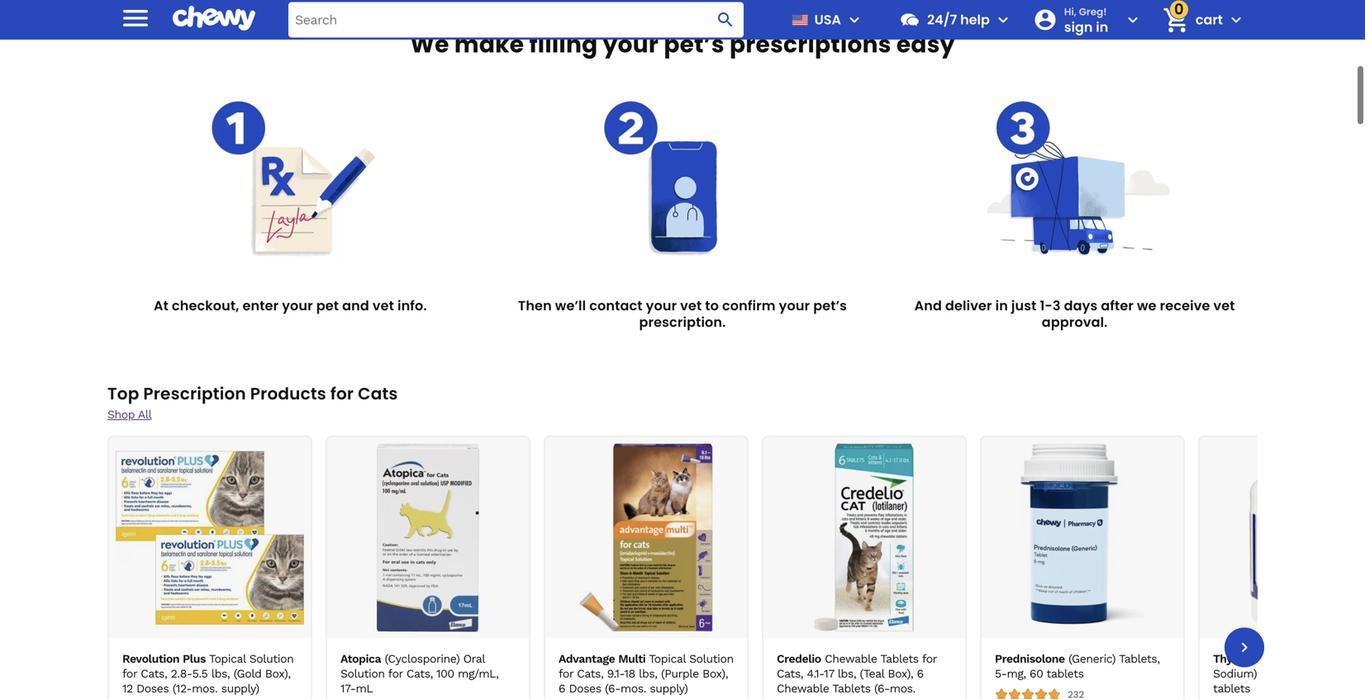 Task type: describe. For each thing, give the bounding box(es) containing it.
lbs, for multi
[[639, 644, 657, 657]]

1-
[[1040, 273, 1053, 291]]

box), for (teal
[[888, 644, 913, 657]]

0 horizontal spatial pet's
[[664, 4, 725, 37]]

for inside (cyclosporine) oral solution for cats, 100 mg/ml, 17-ml
[[388, 644, 403, 657]]

cats, for advantage multi
[[577, 644, 603, 657]]

47
[[195, 681, 206, 692]]

cats, for revolution plus
[[141, 644, 167, 657]]

Product search field
[[288, 2, 744, 38]]

revolution plus
[[122, 629, 206, 643]]

150
[[631, 681, 646, 692]]

your for vet
[[646, 273, 677, 291]]

for for topical solution for cats, 9.1-18 lbs, (purple box), 6 doses (6-mos. supply)
[[559, 644, 573, 657]]

we
[[410, 4, 449, 37]]

tablets inside the (generic) tablets, 5-mg, 60 tablets
[[1047, 644, 1084, 657]]

and
[[914, 273, 942, 291]]

advantage
[[559, 629, 615, 643]]

box), for (gold
[[265, 644, 291, 657]]

your for pet's
[[603, 4, 659, 37]]

we
[[1137, 273, 1157, 291]]

cart link
[[1156, 0, 1223, 40]]

vet inside then we'll contact your vet to confirm your pet's prescription.
[[680, 273, 702, 291]]

after
[[1101, 273, 1134, 291]]

submit search image
[[716, 10, 735, 30]]

cart
[[1196, 10, 1223, 29]]

232
[[1068, 666, 1084, 677]]

shop
[[107, 384, 135, 398]]

topical solution for cats, 9.1-18 lbs, (purple box), 6 doses (6-mos. supply)
[[559, 629, 734, 672]]

5.5
[[192, 644, 208, 657]]

to
[[705, 273, 719, 291]]

box), for (purple
[[702, 644, 728, 657]]

mos. for 18
[[620, 659, 646, 672]]

chewy home image
[[173, 0, 255, 37]]

plus
[[183, 629, 206, 643]]

24/7 help link
[[892, 0, 990, 40]]

1 horizontal spatial tablets
[[880, 629, 919, 643]]

hi,
[[1064, 5, 1077, 18]]

thyro-tabs
[[1213, 629, 1273, 643]]

chewy support image
[[899, 9, 921, 31]]

2.8-
[[171, 644, 192, 657]]

198
[[413, 681, 428, 692]]

credelio
[[777, 629, 821, 643]]

supply) inside chewable tablets for cats, 4.1-17 lbs, (teal box), 6 chewable tablets (6-mos. supply)
[[777, 674, 815, 687]]

9.1-
[[607, 644, 624, 657]]

24/7
[[927, 10, 957, 29]]

for for chewable tablets for cats, 4.1-17 lbs, (teal box), 6 chewable tablets (6-mos. supply)
[[922, 629, 937, 643]]

mg, inside "(levothyroxine sodium) tablets, 0.8-mg, 120 tablets"
[[1326, 644, 1346, 657]]

0.8-
[[1305, 644, 1326, 657]]

in
[[1096, 18, 1108, 36]]

we make filling your pet's prescriptions easy
[[410, 4, 955, 37]]

(12-
[[172, 659, 192, 672]]

chewable tablets for cats, 4.1-17 lbs, (teal box), 6 chewable tablets (6-mos. supply)
[[777, 629, 937, 687]]

1 vertical spatial tablets
[[832, 659, 871, 672]]

help
[[960, 10, 990, 29]]

and deliver in just 1-3 days after we receive vet approval.
[[914, 273, 1235, 308]]

revolution
[[122, 629, 179, 643]]

pet's inside then we'll contact your vet to confirm your pet's prescription.
[[813, 273, 847, 291]]

sign
[[1064, 18, 1093, 36]]

0 vertical spatial chewable
[[825, 629, 877, 643]]

(teal
[[860, 644, 884, 657]]

4.1-
[[807, 644, 824, 657]]

menu image inside usa dropdown button
[[844, 10, 864, 30]]

just
[[1011, 273, 1037, 291]]

then we'll contact your vet to confirm your pet's prescription.
[[518, 273, 847, 308]]

1 vertical spatial chewable
[[777, 659, 829, 672]]

(generic)
[[1068, 629, 1116, 643]]

17-
[[340, 659, 356, 672]]

tablets, inside the (generic) tablets, 5-mg, 60 tablets
[[1119, 629, 1160, 643]]

(levothyroxine sodium) tablets, 0.8-mg, 120 tablets
[[1213, 629, 1365, 672]]

solution inside (cyclosporine) oral solution for cats, 100 mg/ml, 17-ml
[[340, 644, 385, 657]]

in
[[995, 273, 1008, 291]]

advantage multi topical solution for cats, 9.1-18 lbs, (purple box), 6 doses (6-mos. supply) image
[[552, 420, 740, 609]]

(cyclosporine) oral solution for cats, 100 mg/ml, 17-ml
[[340, 629, 499, 672]]

(6- inside chewable tablets for cats, 4.1-17 lbs, (teal box), 6 chewable tablets (6-mos. supply)
[[874, 659, 890, 672]]

solution for (gold
[[249, 629, 294, 643]]

then
[[518, 273, 552, 291]]

18
[[624, 644, 635, 657]]

6 for topical solution for cats, 9.1-18 lbs, (purple box), 6 doses (6-mos. supply)
[[559, 659, 565, 672]]

credelio chewable tablets for cats, 4.1-17 lbs, (teal box), 6 chewable tablets (6-mos. supply) image
[[770, 420, 959, 609]]

contact
[[589, 273, 643, 291]]

tabs
[[1248, 629, 1273, 643]]

mg, inside the (generic) tablets, 5-mg, 60 tablets
[[1007, 644, 1026, 657]]

topical for (purple
[[649, 629, 686, 643]]



Task type: vqa. For each thing, say whether or not it's contained in the screenshot.
( 104 ) at left
no



Task type: locate. For each thing, give the bounding box(es) containing it.
chewable up (teal
[[825, 629, 877, 643]]

6 for chewable tablets for cats, 4.1-17 lbs, (teal box), 6 chewable tablets (6-mos. supply)
[[917, 644, 924, 657]]

1 horizontal spatial tablets,
[[1260, 644, 1301, 657]]

tablets down (teal
[[832, 659, 871, 672]]

atopica
[[340, 629, 381, 643]]

for inside chewable tablets for cats, 4.1-17 lbs, (teal box), 6 chewable tablets (6-mos. supply)
[[922, 629, 937, 643]]

box), inside topical solution for cats, 9.1-18 lbs, (purple box), 6 doses (6-mos. supply)
[[702, 644, 728, 657]]

usa
[[814, 10, 841, 29]]

menu image left chewy home image
[[119, 1, 152, 34]]

0 horizontal spatial tablets
[[832, 659, 871, 672]]

box), inside chewable tablets for cats, 4.1-17 lbs, (teal box), 6 chewable tablets (6-mos. supply)
[[888, 644, 913, 657]]

mg, left 60
[[1007, 644, 1026, 657]]

box), right (teal
[[888, 644, 913, 657]]

lbs, inside topical solution for cats, 2.8-5.5 lbs, (gold box), 12 doses (12-mos. supply)
[[211, 644, 230, 657]]

cats, down (cyclosporine)
[[406, 644, 433, 657]]

1 horizontal spatial mg,
[[1326, 644, 1346, 657]]

cats, down advantage
[[577, 644, 603, 657]]

supply) inside topical solution for cats, 2.8-5.5 lbs, (gold box), 12 doses (12-mos. supply)
[[221, 659, 259, 672]]

2 topical from the left
[[649, 629, 686, 643]]

for for topical solution for cats, 2.8-5.5 lbs, (gold box), 12 doses (12-mos. supply)
[[122, 644, 137, 657]]

1 horizontal spatial mos.
[[620, 659, 646, 672]]

days
[[1064, 273, 1098, 291]]

supply) down (purple
[[650, 659, 688, 672]]

(6- down '9.1-'
[[605, 659, 620, 672]]

solution inside topical solution for cats, 9.1-18 lbs, (purple box), 6 doses (6-mos. supply)
[[689, 629, 734, 643]]

topical
[[209, 629, 246, 643], [649, 629, 686, 643]]

1 vertical spatial pet's
[[813, 273, 847, 291]]

mos. for 5.5
[[192, 659, 218, 672]]

lbs, right 17
[[838, 644, 856, 657]]

4 cats, from the left
[[777, 644, 803, 657]]

1 vet from the left
[[680, 273, 702, 291]]

2 mos. from the left
[[620, 659, 646, 672]]

shop all link
[[107, 384, 152, 398]]

1 horizontal spatial tablets
[[1213, 659, 1250, 672]]

0 horizontal spatial vet
[[680, 273, 702, 291]]

prescriptions
[[730, 4, 891, 37]]

0 horizontal spatial doses
[[136, 659, 169, 672]]

topical for (gold
[[209, 629, 246, 643]]

3 lbs, from the left
[[838, 644, 856, 657]]

2 mg, from the left
[[1326, 644, 1346, 657]]

topical inside topical solution for cats, 2.8-5.5 lbs, (gold box), 12 doses (12-mos. supply)
[[209, 629, 246, 643]]

doses for (12-
[[136, 659, 169, 672]]

0 horizontal spatial mos.
[[192, 659, 218, 672]]

100
[[436, 644, 454, 657]]

thyro-tabs (levothyroxine sodium) tablets, 0.8-mg, 120 tablets image
[[1206, 420, 1365, 609]]

(purple
[[661, 644, 699, 657]]

lbs, right 18
[[639, 644, 657, 657]]

1 horizontal spatial doses
[[569, 659, 601, 672]]

0 horizontal spatial tablets,
[[1119, 629, 1160, 643]]

box),
[[265, 644, 291, 657], [702, 644, 728, 657], [888, 644, 913, 657]]

pet's
[[664, 4, 725, 37], [813, 273, 847, 291]]

2 horizontal spatial mos.
[[890, 659, 916, 672]]

menu image
[[119, 1, 152, 34], [844, 10, 864, 30]]

cats, for credelio
[[777, 644, 803, 657]]

tablets, right (generic)
[[1119, 629, 1160, 643]]

doses for (6-
[[569, 659, 601, 672]]

6 right (teal
[[917, 644, 924, 657]]

prescription.
[[639, 289, 726, 308]]

box), right (purple
[[702, 644, 728, 657]]

0 vertical spatial 6
[[917, 644, 924, 657]]

cats, inside topical solution for cats, 9.1-18 lbs, (purple box), 6 doses (6-mos. supply)
[[577, 644, 603, 657]]

2 horizontal spatial lbs,
[[838, 644, 856, 657]]

tablets, down tabs at the bottom right
[[1260, 644, 1301, 657]]

items image
[[1161, 5, 1190, 35]]

solution up ml
[[340, 644, 385, 657]]

list containing revolution plus
[[107, 412, 1365, 700]]

supply) for (gold
[[221, 659, 259, 672]]

approval.
[[1042, 289, 1108, 308]]

tablets,
[[1119, 629, 1160, 643], [1260, 644, 1301, 657]]

solution for (purple
[[689, 629, 734, 643]]

1 mg, from the left
[[1007, 644, 1026, 657]]

chewable down the 4.1- in the bottom of the page
[[777, 659, 829, 672]]

lbs, inside topical solution for cats, 9.1-18 lbs, (purple box), 6 doses (6-mos. supply)
[[639, 644, 657, 657]]

0 vertical spatial tablets
[[1047, 644, 1084, 657]]

doses down advantage
[[569, 659, 601, 672]]

0 horizontal spatial lbs,
[[211, 644, 230, 657]]

120
[[1349, 644, 1365, 657]]

shop all
[[107, 384, 152, 398]]

topical solution for cats, 2.8-5.5 lbs, (gold box), 12 doses (12-mos. supply)
[[122, 629, 294, 672]]

ml
[[356, 659, 373, 672]]

atopica (cyclosporine) oral solution for cats, 100 mg/ml, 17-ml image
[[334, 420, 522, 609]]

mos. inside topical solution for cats, 2.8-5.5 lbs, (gold box), 12 doses (12-mos. supply)
[[192, 659, 218, 672]]

topical up (purple
[[649, 629, 686, 643]]

filling
[[529, 4, 598, 37]]

1 horizontal spatial 6
[[917, 644, 924, 657]]

cats, inside chewable tablets for cats, 4.1-17 lbs, (teal box), 6 chewable tablets (6-mos. supply)
[[777, 644, 803, 657]]

list
[[107, 412, 1365, 700]]

tablets
[[1047, 644, 1084, 657], [1213, 659, 1250, 672]]

2 vet from the left
[[1213, 273, 1235, 291]]

menu image right usa
[[844, 10, 864, 30]]

mos. inside chewable tablets for cats, 4.1-17 lbs, (teal box), 6 chewable tablets (6-mos. supply)
[[890, 659, 916, 672]]

1 horizontal spatial topical
[[649, 629, 686, 643]]

mg, left 120
[[1326, 644, 1346, 657]]

(cyclosporine)
[[385, 629, 460, 643]]

tablets, inside "(levothyroxine sodium) tablets, 0.8-mg, 120 tablets"
[[1260, 644, 1301, 657]]

cats, inside (cyclosporine) oral solution for cats, 100 mg/ml, 17-ml
[[406, 644, 433, 657]]

2 (6- from the left
[[874, 659, 890, 672]]

1 horizontal spatial pet's
[[813, 273, 847, 291]]

chewable
[[825, 629, 877, 643], [777, 659, 829, 672]]

2 horizontal spatial solution
[[689, 629, 734, 643]]

box), inside topical solution for cats, 2.8-5.5 lbs, (gold box), 12 doses (12-mos. supply)
[[265, 644, 291, 657]]

3 mos. from the left
[[890, 659, 916, 672]]

3 cats, from the left
[[577, 644, 603, 657]]

prednisolone (generic) tablets, 5-mg, 60 tablets image
[[988, 420, 1177, 609]]

make
[[454, 4, 524, 37]]

tablets down sodium)
[[1213, 659, 1250, 672]]

6 inside chewable tablets for cats, 4.1-17 lbs, (teal box), 6 chewable tablets (6-mos. supply)
[[917, 644, 924, 657]]

(6- down (teal
[[874, 659, 890, 672]]

advantage multi
[[559, 629, 646, 643]]

(6-
[[605, 659, 620, 672], [874, 659, 890, 672]]

0 horizontal spatial solution
[[249, 629, 294, 643]]

tablets up 232
[[1047, 644, 1084, 657]]

greg!
[[1079, 5, 1107, 18]]

0 horizontal spatial topical
[[209, 629, 246, 643]]

2 doses from the left
[[569, 659, 601, 672]]

(gold
[[233, 644, 261, 657]]

cats,
[[141, 644, 167, 657], [406, 644, 433, 657], [577, 644, 603, 657], [777, 644, 803, 657]]

cats, down "revolution"
[[141, 644, 167, 657]]

6 inside topical solution for cats, 9.1-18 lbs, (purple box), 6 doses (6-mos. supply)
[[559, 659, 565, 672]]

doses
[[136, 659, 169, 672], [569, 659, 601, 672]]

box), right (gold
[[265, 644, 291, 657]]

12
[[122, 659, 133, 672]]

1 vertical spatial 6
[[559, 659, 565, 672]]

1 doses from the left
[[136, 659, 169, 672]]

all
[[138, 384, 152, 398]]

1 horizontal spatial box),
[[702, 644, 728, 657]]

cart menu image
[[1226, 10, 1246, 30]]

1 horizontal spatial lbs,
[[639, 644, 657, 657]]

solution up (gold
[[249, 629, 294, 643]]

0 horizontal spatial tablets
[[1047, 644, 1084, 657]]

doses inside topical solution for cats, 9.1-18 lbs, (purple box), 6 doses (6-mos. supply)
[[569, 659, 601, 672]]

0 horizontal spatial supply)
[[221, 659, 259, 672]]

lbs, right 5.5
[[211, 644, 230, 657]]

your right confirm
[[779, 273, 810, 291]]

2 box), from the left
[[702, 644, 728, 657]]

for inside topical solution for cats, 9.1-18 lbs, (purple box), 6 doses (6-mos. supply)
[[559, 644, 573, 657]]

vet
[[680, 273, 702, 291], [1213, 273, 1235, 291]]

0 horizontal spatial menu image
[[119, 1, 152, 34]]

1 topical from the left
[[209, 629, 246, 643]]

your right filling
[[603, 4, 659, 37]]

2 horizontal spatial box),
[[888, 644, 913, 657]]

0 vertical spatial tablets,
[[1119, 629, 1160, 643]]

0 horizontal spatial (6-
[[605, 659, 620, 672]]

3 box), from the left
[[888, 644, 913, 657]]

solution
[[249, 629, 294, 643], [689, 629, 734, 643], [340, 644, 385, 657]]

0 horizontal spatial mg,
[[1007, 644, 1026, 657]]

vet right "receive"
[[1213, 273, 1235, 291]]

supply) down (gold
[[221, 659, 259, 672]]

3
[[1053, 273, 1061, 291]]

1 horizontal spatial vet
[[1213, 273, 1235, 291]]

tablets
[[880, 629, 919, 643], [832, 659, 871, 672]]

multi
[[618, 629, 646, 643]]

1 (6- from the left
[[605, 659, 620, 672]]

lbs, inside chewable tablets for cats, 4.1-17 lbs, (teal box), 6 chewable tablets (6-mos. supply)
[[838, 644, 856, 657]]

1 horizontal spatial solution
[[340, 644, 385, 657]]

your
[[603, 4, 659, 37], [646, 273, 677, 291], [779, 273, 810, 291]]

1 vertical spatial tablets
[[1213, 659, 1250, 672]]

0 horizontal spatial box),
[[265, 644, 291, 657]]

for inside topical solution for cats, 2.8-5.5 lbs, (gold box), 12 doses (12-mos. supply)
[[122, 644, 137, 657]]

lbs, for plus
[[211, 644, 230, 657]]

6
[[917, 644, 924, 657], [559, 659, 565, 672]]

1 horizontal spatial (6-
[[874, 659, 890, 672]]

solution up (purple
[[689, 629, 734, 643]]

your right the contact
[[646, 273, 677, 291]]

0 vertical spatial pet's
[[664, 4, 725, 37]]

hi, greg! sign in
[[1064, 5, 1108, 36]]

supply)
[[221, 659, 259, 672], [650, 659, 688, 672], [777, 674, 815, 687]]

cats, down "credelio"
[[777, 644, 803, 657]]

solution inside topical solution for cats, 2.8-5.5 lbs, (gold box), 12 doses (12-mos. supply)
[[249, 629, 294, 643]]

0 vertical spatial tablets
[[880, 629, 919, 643]]

doses inside topical solution for cats, 2.8-5.5 lbs, (gold box), 12 doses (12-mos. supply)
[[136, 659, 169, 672]]

vet inside and deliver in just 1-3 days after we receive vet approval.
[[1213, 273, 1235, 291]]

confirm
[[722, 273, 776, 291]]

supply) down the 4.1- in the bottom of the page
[[777, 674, 815, 687]]

(generic) tablets, 5-mg, 60 tablets
[[995, 629, 1160, 657]]

revolution plus topical solution for cats, 2.8-5.5 lbs, (gold box), 12 doses (12-mos. supply) image
[[116, 420, 304, 609]]

tablets up (teal
[[880, 629, 919, 643]]

receive
[[1160, 273, 1210, 291]]

prednisolone
[[995, 629, 1065, 643]]

Search text field
[[288, 2, 744, 38]]

17
[[824, 644, 834, 657]]

topical up (gold
[[209, 629, 246, 643]]

2 cats, from the left
[[406, 644, 433, 657]]

usa button
[[785, 0, 864, 40]]

mg/ml,
[[458, 644, 499, 657]]

mos. inside topical solution for cats, 9.1-18 lbs, (purple box), 6 doses (6-mos. supply)
[[620, 659, 646, 672]]

1 vertical spatial tablets,
[[1260, 644, 1301, 657]]

24/7 help
[[927, 10, 990, 29]]

1 horizontal spatial supply)
[[650, 659, 688, 672]]

mos.
[[192, 659, 218, 672], [620, 659, 646, 672], [890, 659, 916, 672]]

cats, inside topical solution for cats, 2.8-5.5 lbs, (gold box), 12 doses (12-mos. supply)
[[141, 644, 167, 657]]

None text field
[[995, 691, 1032, 700]]

doses right 12
[[136, 659, 169, 672]]

deliver
[[945, 273, 992, 291]]

we'll
[[555, 273, 586, 291]]

1 mos. from the left
[[192, 659, 218, 672]]

supply) for (purple
[[650, 659, 688, 672]]

1 lbs, from the left
[[211, 644, 230, 657]]

(levothyroxine
[[1277, 629, 1354, 643]]

tablets inside "(levothyroxine sodium) tablets, 0.8-mg, 120 tablets"
[[1213, 659, 1250, 672]]

60
[[1030, 644, 1043, 657]]

for
[[922, 629, 937, 643], [122, 644, 137, 657], [388, 644, 403, 657], [559, 644, 573, 657]]

sodium)
[[1213, 644, 1257, 657]]

easy
[[896, 4, 955, 37]]

2 lbs, from the left
[[639, 644, 657, 657]]

oral
[[463, 629, 485, 643]]

6 down advantage
[[559, 659, 565, 672]]

2 horizontal spatial supply)
[[777, 674, 815, 687]]

topical inside topical solution for cats, 9.1-18 lbs, (purple box), 6 doses (6-mos. supply)
[[649, 629, 686, 643]]

(6- inside topical solution for cats, 9.1-18 lbs, (purple box), 6 doses (6-mos. supply)
[[605, 659, 620, 672]]

1 horizontal spatial menu image
[[844, 10, 864, 30]]

lbs,
[[211, 644, 230, 657], [639, 644, 657, 657], [838, 644, 856, 657]]

account menu image
[[1123, 10, 1143, 30]]

5-
[[995, 644, 1007, 657]]

supply) inside topical solution for cats, 9.1-18 lbs, (purple box), 6 doses (6-mos. supply)
[[650, 659, 688, 672]]

1 cats, from the left
[[141, 644, 167, 657]]

vet left the to at the right top of page
[[680, 273, 702, 291]]

1 box), from the left
[[265, 644, 291, 657]]

help menu image
[[993, 10, 1013, 30]]

thyro-
[[1213, 629, 1248, 643]]

0 horizontal spatial 6
[[559, 659, 565, 672]]



